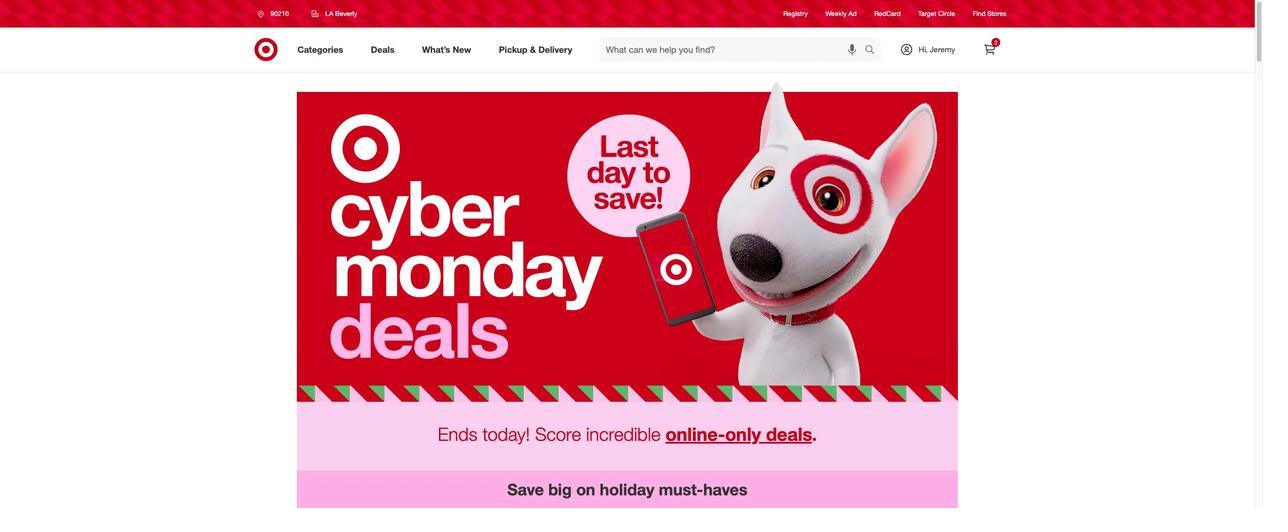 Task type: locate. For each thing, give the bounding box(es) containing it.
save
[[507, 480, 544, 500]]

ends
[[438, 424, 477, 446]]

ends today! score incredible online-only deals .
[[438, 424, 817, 446]]

find stores
[[973, 10, 1006, 18]]

circle
[[938, 10, 955, 18]]

&
[[530, 44, 536, 55]]

incredible
[[586, 424, 661, 446]]

deals link
[[361, 37, 408, 62]]

hi, jeremy
[[919, 45, 955, 54]]

pickup & delivery link
[[490, 37, 586, 62]]

search button
[[860, 37, 886, 64]]

score
[[535, 424, 581, 446]]

find stores link
[[973, 9, 1006, 18]]

stores
[[987, 10, 1006, 18]]

redcard link
[[874, 9, 901, 18]]

la
[[325, 9, 333, 18]]

only
[[725, 424, 761, 446]]

categories
[[297, 44, 343, 55]]

90210 button
[[251, 4, 300, 24]]

today!
[[483, 424, 530, 446]]

target circle link
[[918, 9, 955, 18]]

what's new
[[422, 44, 471, 55]]

what's new link
[[413, 37, 485, 62]]

categories link
[[288, 37, 357, 62]]

haves
[[703, 480, 748, 500]]

ad
[[848, 10, 857, 18]]

new
[[453, 44, 471, 55]]

target
[[918, 10, 936, 18]]

hi,
[[919, 45, 928, 54]]

redcard
[[874, 10, 901, 18]]

holiday
[[600, 480, 654, 500]]

jeremy
[[930, 45, 955, 54]]

registry link
[[783, 9, 808, 18]]

2 link
[[978, 37, 1002, 62]]

target cyber monday deals, last day to save! image
[[297, 72, 958, 402]]



Task type: vqa. For each thing, say whether or not it's contained in the screenshot.
see on the bottom right
no



Task type: describe. For each thing, give the bounding box(es) containing it.
weekly
[[825, 10, 847, 18]]

deals
[[371, 44, 395, 55]]

target circle
[[918, 10, 955, 18]]

pickup & delivery
[[499, 44, 572, 55]]

What can we help you find? suggestions appear below search field
[[599, 37, 868, 62]]

search
[[860, 45, 886, 56]]

online-
[[666, 424, 725, 446]]

beverly
[[335, 9, 357, 18]]

carousel region
[[297, 471, 958, 508]]

.
[[812, 424, 817, 446]]

delivery
[[538, 44, 572, 55]]

deals
[[766, 424, 812, 446]]

pickup
[[499, 44, 527, 55]]

90210
[[270, 9, 289, 18]]

on
[[576, 480, 595, 500]]

save big on holiday must-haves
[[507, 480, 748, 500]]

registry
[[783, 10, 808, 18]]

weekly ad
[[825, 10, 857, 18]]

la beverly button
[[305, 4, 364, 24]]

2
[[994, 39, 997, 46]]

what's
[[422, 44, 450, 55]]

find
[[973, 10, 986, 18]]

weekly ad link
[[825, 9, 857, 18]]

big
[[548, 480, 572, 500]]

must-
[[659, 480, 703, 500]]

la beverly
[[325, 9, 357, 18]]



